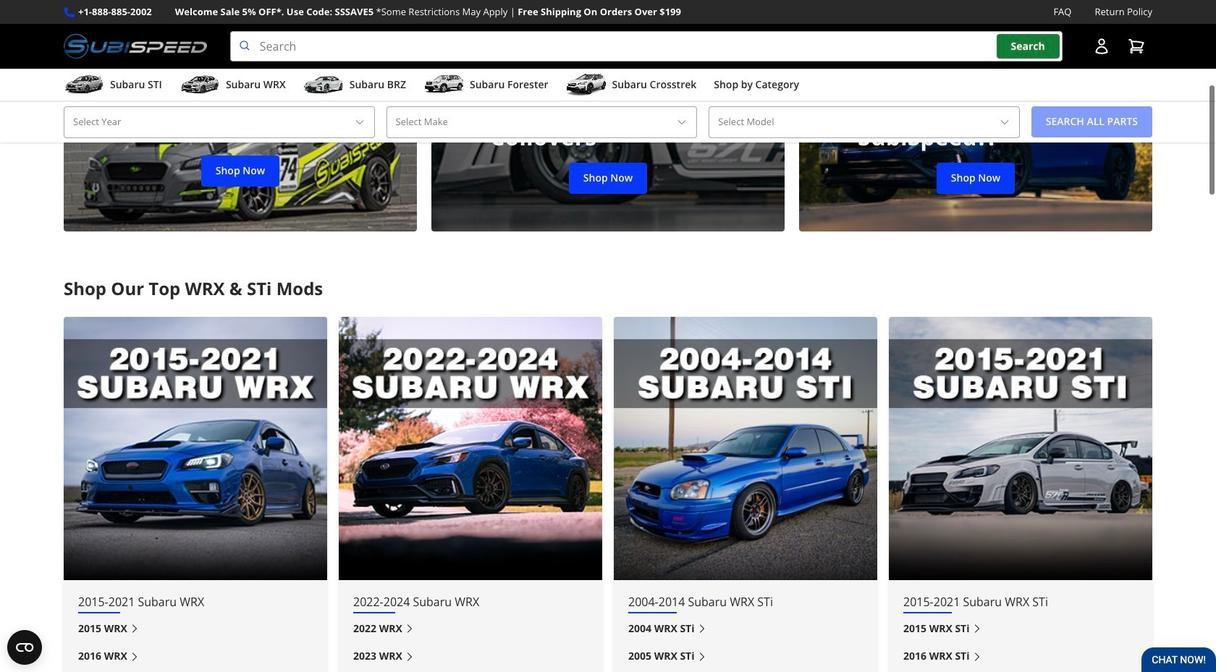 Task type: locate. For each thing, give the bounding box(es) containing it.
Select Year button
[[64, 107, 375, 138]]

subispeed logo image
[[64, 31, 207, 62]]

a subaru wrx thumbnail image image
[[180, 74, 220, 96]]

a subaru crosstrek thumbnail image image
[[566, 74, 607, 96]]

a subaru forester thumbnail image image
[[424, 74, 464, 96]]

earn rewards image
[[800, 10, 1153, 231]]

select make image
[[677, 116, 688, 128]]

Select Make button
[[386, 107, 698, 138]]

2022-2024 wrx mods image
[[339, 317, 603, 580]]

deals image
[[64, 10, 417, 231]]

a subaru brz thumbnail image image
[[303, 74, 344, 96]]



Task type: describe. For each thing, give the bounding box(es) containing it.
select year image
[[354, 116, 365, 128]]

wrx sti mods image
[[614, 317, 878, 580]]

coilovers image
[[432, 10, 785, 231]]

button image
[[1094, 38, 1111, 55]]

a subaru sti thumbnail image image
[[64, 74, 104, 96]]

select model image
[[999, 116, 1011, 128]]

2015-2021 wrx sti aftermarket parts image
[[889, 317, 1153, 580]]

search input field
[[230, 31, 1063, 62]]

2015-21 wrx mods image
[[64, 317, 327, 580]]

open widget image
[[7, 631, 42, 666]]

Select Model button
[[709, 107, 1020, 138]]



Task type: vqa. For each thing, say whether or not it's contained in the screenshot.
a subaru forester Thumbnail Image
yes



